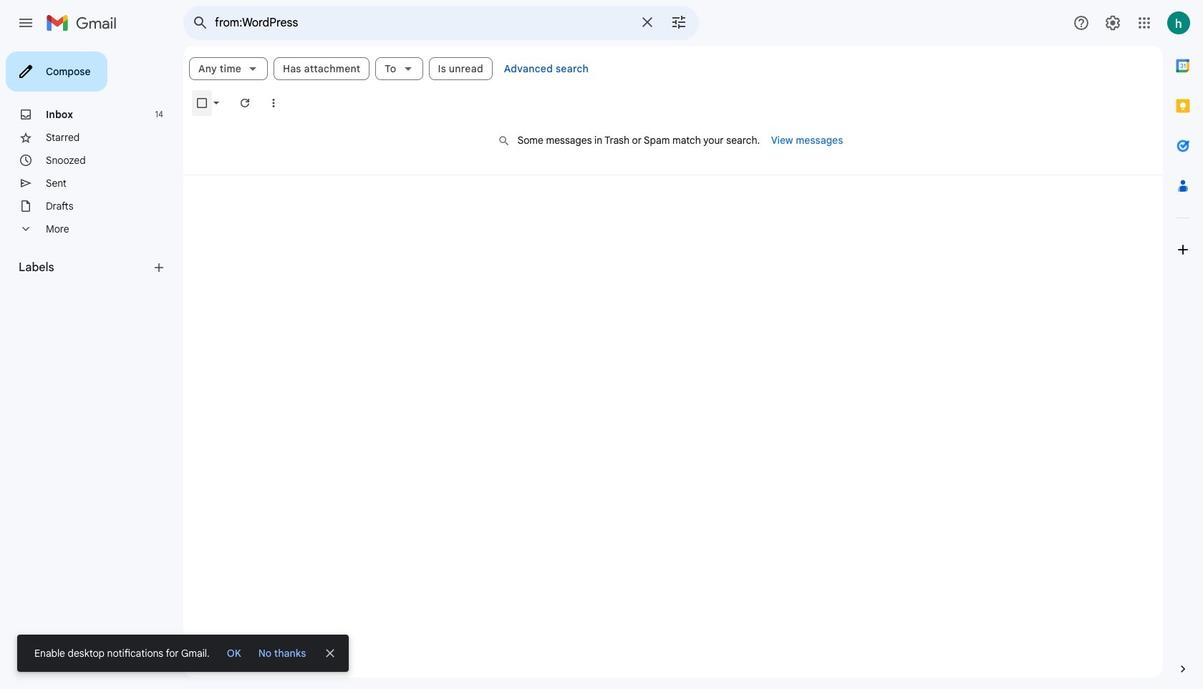 Task type: describe. For each thing, give the bounding box(es) containing it.
Search mail text field
[[215, 16, 630, 30]]

main menu image
[[17, 14, 34, 32]]

clear search image
[[633, 8, 662, 37]]

settings image
[[1105, 14, 1122, 32]]

advanced search options image
[[665, 8, 693, 37]]

more email options image
[[266, 96, 281, 110]]



Task type: vqa. For each thing, say whether or not it's contained in the screenshot.
Settings image
yes



Task type: locate. For each thing, give the bounding box(es) containing it.
navigation
[[0, 46, 183, 690]]

gmail image
[[46, 9, 124, 37]]

None checkbox
[[195, 96, 209, 110]]

search mail image
[[188, 10, 213, 36]]

support image
[[1073, 14, 1090, 32]]

main content
[[183, 46, 1163, 678]]

None search field
[[183, 6, 699, 40]]

alert
[[17, 33, 1181, 673]]

heading
[[19, 261, 152, 275]]

refresh image
[[238, 96, 252, 110]]

tab list
[[1163, 46, 1204, 638]]



